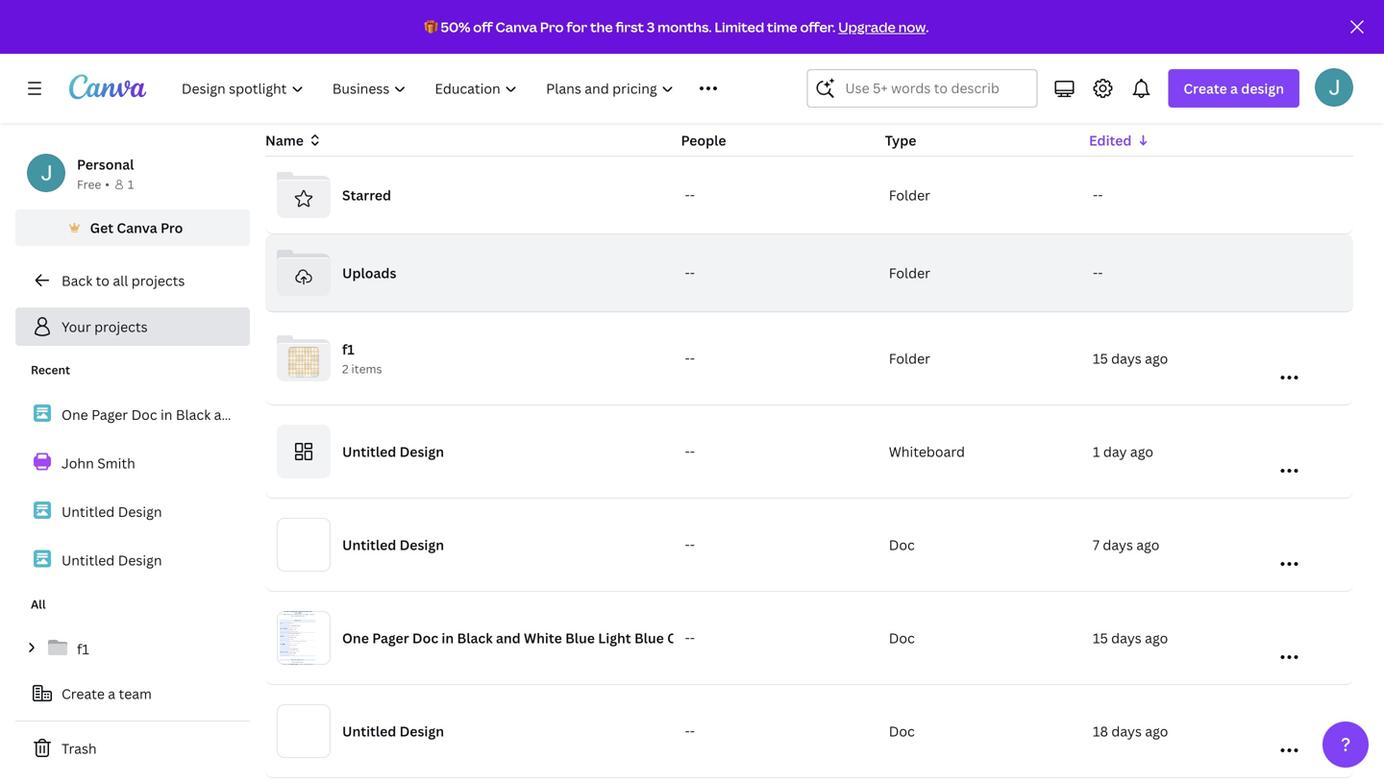 Task type: locate. For each thing, give the bounding box(es) containing it.
back to all projects
[[62, 272, 185, 290]]

50%
[[441, 18, 471, 36]]

0 horizontal spatial blue
[[565, 629, 595, 647]]

0 vertical spatial f1
[[342, 340, 355, 359]]

2 vertical spatial folder
[[889, 349, 931, 368]]

18 days ago
[[1093, 722, 1168, 741]]

f1 2 items
[[342, 340, 382, 377]]

a left team
[[108, 685, 115, 703]]

uploads
[[342, 264, 396, 282]]

untitled for 7
[[342, 536, 396, 554]]

your projects link
[[15, 308, 250, 346]]

1 for 1 day ago
[[1093, 443, 1100, 461]]

15 days ago
[[1093, 349, 1168, 368], [1093, 629, 1168, 647]]

untitled design for 1 day ago
[[342, 443, 444, 461]]

0 vertical spatial untitled design link
[[15, 491, 250, 532]]

0 vertical spatial a
[[1231, 79, 1238, 98]]

pro up back to all projects link
[[161, 219, 183, 237]]

projects right your
[[94, 318, 148, 336]]

white
[[524, 629, 562, 647]]

days up 1 day ago
[[1112, 349, 1142, 368]]

pro
[[540, 18, 564, 36], [161, 219, 183, 237]]

untitled design up f1 link
[[62, 551, 162, 569]]

-
[[685, 186, 690, 204], [690, 186, 695, 204], [1093, 186, 1098, 204], [1098, 186, 1103, 204], [685, 264, 690, 282], [690, 264, 695, 282], [1093, 264, 1098, 282], [1098, 264, 1103, 282], [685, 349, 690, 368], [690, 349, 695, 368], [685, 443, 690, 461], [690, 443, 695, 461], [685, 536, 690, 554], [690, 536, 695, 554], [685, 629, 690, 647], [690, 629, 695, 647], [685, 722, 690, 741], [690, 722, 695, 741]]

blue right light
[[634, 629, 664, 647]]

0 vertical spatial pro
[[540, 18, 564, 36]]

folder
[[889, 186, 931, 204], [889, 264, 931, 282], [889, 349, 931, 368]]

0 horizontal spatial canva
[[117, 219, 157, 237]]

limited
[[715, 18, 764, 36]]

f1 link
[[15, 629, 250, 670]]

top level navigation element
[[169, 69, 761, 108], [169, 69, 761, 108]]

list
[[15, 394, 250, 581]]

create up edited button
[[1184, 79, 1227, 98]]

1 vertical spatial folder
[[889, 264, 931, 282]]

canva
[[496, 18, 537, 36], [117, 219, 157, 237]]

--
[[685, 186, 695, 204], [1093, 186, 1103, 204], [685, 264, 695, 282], [1093, 264, 1103, 282], [685, 349, 695, 368], [685, 443, 695, 461], [685, 536, 695, 554], [685, 629, 695, 647], [685, 722, 695, 741]]

projects right all
[[132, 272, 185, 290]]

back to all projects link
[[15, 261, 250, 300]]

john smith link
[[15, 443, 250, 484]]

untitled design down items
[[342, 443, 444, 461]]

back
[[62, 272, 92, 290]]

a inside 'dropdown button'
[[1231, 79, 1238, 98]]

1 horizontal spatial canva
[[496, 18, 537, 36]]

0 vertical spatial 15 days ago
[[1093, 349, 1168, 368]]

create a team button
[[15, 675, 250, 713]]

list containing john smith
[[15, 394, 250, 581]]

untitled design
[[342, 443, 444, 461], [62, 503, 162, 521], [342, 536, 444, 554], [62, 551, 162, 569], [342, 722, 444, 741]]

15 for doc
[[1093, 629, 1108, 647]]

design for 1 day ago
[[400, 443, 444, 461]]

design
[[400, 443, 444, 461], [118, 503, 162, 521], [400, 536, 444, 554], [118, 551, 162, 569], [400, 722, 444, 741]]

15 days ago up 1 day ago
[[1093, 349, 1168, 368]]

folder for starred
[[889, 186, 931, 204]]

1 horizontal spatial f1
[[342, 340, 355, 359]]

untitled design link down john smith link
[[15, 491, 250, 532]]

1 vertical spatial 15
[[1093, 629, 1108, 647]]

untitled design down smith
[[62, 503, 162, 521]]

1 horizontal spatial a
[[1231, 79, 1238, 98]]

1 vertical spatial pro
[[161, 219, 183, 237]]

create for create a team
[[62, 685, 105, 703]]

15 up day
[[1093, 349, 1108, 368]]

7 days ago
[[1093, 536, 1160, 554]]

2 15 from the top
[[1093, 629, 1108, 647]]

0 vertical spatial 15
[[1093, 349, 1108, 368]]

1 vertical spatial 1
[[1093, 443, 1100, 461]]

day
[[1104, 443, 1127, 461]]

15 days ago for folder
[[1093, 349, 1168, 368]]

f1 for f1
[[77, 640, 89, 658]]

smith
[[97, 454, 135, 472]]

15 up 18
[[1093, 629, 1108, 647]]

untitled design link up f1 link
[[15, 540, 250, 581]]

create inside button
[[62, 685, 105, 703]]

free •
[[77, 176, 110, 192]]

f1
[[342, 340, 355, 359], [77, 640, 89, 658]]

get
[[90, 219, 113, 237]]

first
[[616, 18, 644, 36]]

create
[[1184, 79, 1227, 98], [62, 685, 105, 703]]

1 untitled design link from the top
[[15, 491, 250, 532]]

0 horizontal spatial f1
[[77, 640, 89, 658]]

all
[[113, 272, 128, 290]]

15 days ago up 18 days ago
[[1093, 629, 1168, 647]]

canva right get
[[117, 219, 157, 237]]

your projects
[[62, 318, 148, 336]]

1 folder from the top
[[889, 186, 931, 204]]

3
[[647, 18, 655, 36]]

untitled design down 'pager'
[[342, 722, 444, 741]]

1 vertical spatial create
[[62, 685, 105, 703]]

1 15 from the top
[[1093, 349, 1108, 368]]

1 blue from the left
[[565, 629, 595, 647]]

1 right '•'
[[128, 176, 134, 192]]

1 left day
[[1093, 443, 1100, 461]]

f1 inside f1 2 items
[[342, 340, 355, 359]]

f1 up the '2'
[[342, 340, 355, 359]]

a for design
[[1231, 79, 1238, 98]]

1 horizontal spatial blue
[[634, 629, 664, 647]]

months.
[[658, 18, 712, 36]]

2 15 days ago from the top
[[1093, 629, 1168, 647]]

a
[[1231, 79, 1238, 98], [108, 685, 115, 703]]

f1 up "create a team"
[[77, 640, 89, 658]]

ago
[[1145, 349, 1168, 368], [1131, 443, 1154, 461], [1137, 536, 1160, 554], [1145, 629, 1168, 647], [1145, 722, 1168, 741]]

1 horizontal spatial 1
[[1093, 443, 1100, 461]]

0 horizontal spatial create
[[62, 685, 105, 703]]

get canva pro
[[90, 219, 183, 237]]

canva inside "button"
[[117, 219, 157, 237]]

one
[[342, 629, 369, 647]]

create left team
[[62, 685, 105, 703]]

untitled design link
[[15, 491, 250, 532], [15, 540, 250, 581]]

1 vertical spatial a
[[108, 685, 115, 703]]

1
[[128, 176, 134, 192], [1093, 443, 1100, 461]]

off
[[473, 18, 493, 36]]

days
[[1112, 349, 1142, 368], [1103, 536, 1133, 554], [1112, 629, 1142, 647], [1112, 722, 1142, 741]]

create inside 'dropdown button'
[[1184, 79, 1227, 98]]

None search field
[[807, 69, 1038, 108]]

0 horizontal spatial a
[[108, 685, 115, 703]]

blue left light
[[565, 629, 595, 647]]

canva right off
[[496, 18, 537, 36]]

untitled design up 'pager'
[[342, 536, 444, 554]]

create a design
[[1184, 79, 1284, 98]]

one pager doc in black and white blue light blue classic professional style
[[342, 629, 834, 647]]

all
[[31, 597, 46, 612]]

1 vertical spatial 15 days ago
[[1093, 629, 1168, 647]]

0 horizontal spatial pro
[[161, 219, 183, 237]]

0 horizontal spatial 1
[[128, 176, 134, 192]]

0 vertical spatial folder
[[889, 186, 931, 204]]

for
[[567, 18, 588, 36]]

1 vertical spatial untitled design link
[[15, 540, 250, 581]]

untitled
[[342, 443, 396, 461], [62, 503, 115, 521], [342, 536, 396, 554], [62, 551, 115, 569], [342, 722, 396, 741]]

john
[[62, 454, 94, 472]]

0 vertical spatial 1
[[128, 176, 134, 192]]

1 vertical spatial canva
[[117, 219, 157, 237]]

1 vertical spatial projects
[[94, 318, 148, 336]]

untitled for 18
[[342, 722, 396, 741]]

doc for 15 days ago
[[889, 629, 915, 647]]

edited button
[[1089, 130, 1278, 151]]

blue
[[565, 629, 595, 647], [634, 629, 664, 647]]

a inside button
[[108, 685, 115, 703]]

get canva pro button
[[15, 210, 250, 246]]

a left the design
[[1231, 79, 1238, 98]]

15
[[1093, 349, 1108, 368], [1093, 629, 1108, 647]]

black
[[457, 629, 493, 647]]

0 vertical spatial create
[[1184, 79, 1227, 98]]

1 horizontal spatial pro
[[540, 18, 564, 36]]

pro left for
[[540, 18, 564, 36]]

doc
[[889, 536, 915, 554], [412, 629, 438, 647], [889, 629, 915, 647], [889, 722, 915, 741]]

days right 7
[[1103, 536, 1133, 554]]

2 folder from the top
[[889, 264, 931, 282]]

professional
[[716, 629, 797, 647]]

1 horizontal spatial create
[[1184, 79, 1227, 98]]

projects
[[132, 272, 185, 290], [94, 318, 148, 336]]

1 15 days ago from the top
[[1093, 349, 1168, 368]]

15 days ago for doc
[[1093, 629, 1168, 647]]

design for 18 days ago
[[400, 722, 444, 741]]

the
[[590, 18, 613, 36]]

1 vertical spatial f1
[[77, 640, 89, 658]]

create a team
[[62, 685, 152, 703]]



Task type: vqa. For each thing, say whether or not it's contained in the screenshot.
7 days ago
yes



Task type: describe. For each thing, give the bounding box(es) containing it.
pro inside "button"
[[161, 219, 183, 237]]

free
[[77, 176, 101, 192]]

untitled design for 18 days ago
[[342, 722, 444, 741]]

15 for folder
[[1093, 349, 1108, 368]]

2 blue from the left
[[634, 629, 664, 647]]

classic
[[667, 629, 713, 647]]

light
[[598, 629, 631, 647]]

f1 for f1 2 items
[[342, 340, 355, 359]]

Search search field
[[845, 70, 999, 107]]

1 day ago
[[1093, 443, 1154, 461]]

team
[[119, 685, 152, 703]]

•
[[105, 176, 110, 192]]

.
[[926, 18, 929, 36]]

recent
[[31, 362, 70, 378]]

design
[[1241, 79, 1284, 98]]

now
[[899, 18, 926, 36]]

create for create a design
[[1184, 79, 1227, 98]]

trash link
[[15, 730, 250, 768]]

people
[[681, 131, 726, 149]]

0 vertical spatial projects
[[132, 272, 185, 290]]

1 for 1
[[128, 176, 134, 192]]

john smith
[[62, 454, 135, 472]]

style
[[801, 629, 834, 647]]

upgrade
[[839, 18, 896, 36]]

john smith image
[[1315, 68, 1354, 106]]

a for team
[[108, 685, 115, 703]]

doc for 7 days ago
[[889, 536, 915, 554]]

starred
[[342, 186, 391, 204]]

🎁
[[425, 18, 438, 36]]

whiteboard
[[889, 443, 965, 461]]

upgrade now button
[[839, 18, 926, 36]]

🎁 50% off canva pro for the first 3 months. limited time offer. upgrade now .
[[425, 18, 929, 36]]

create a design button
[[1168, 69, 1300, 108]]

days down 7 days ago
[[1112, 629, 1142, 647]]

0 vertical spatial canva
[[496, 18, 537, 36]]

edited
[[1089, 131, 1132, 149]]

and
[[496, 629, 521, 647]]

name button
[[265, 130, 323, 151]]

2 untitled design link from the top
[[15, 540, 250, 581]]

untitled for 1
[[342, 443, 396, 461]]

items
[[351, 361, 382, 377]]

time
[[767, 18, 798, 36]]

2
[[342, 361, 349, 377]]

days right 18
[[1112, 722, 1142, 741]]

design for 7 days ago
[[400, 536, 444, 554]]

name
[[265, 131, 304, 149]]

offer.
[[800, 18, 836, 36]]

doc for 18 days ago
[[889, 722, 915, 741]]

pager
[[372, 629, 409, 647]]

untitled design for 7 days ago
[[342, 536, 444, 554]]

personal
[[77, 155, 134, 174]]

in
[[442, 629, 454, 647]]

18
[[1093, 722, 1108, 741]]

to
[[96, 272, 110, 290]]

your
[[62, 318, 91, 336]]

trash
[[62, 740, 97, 758]]

type
[[885, 131, 917, 149]]

folder for uploads
[[889, 264, 931, 282]]

3 folder from the top
[[889, 349, 931, 368]]

7
[[1093, 536, 1100, 554]]



